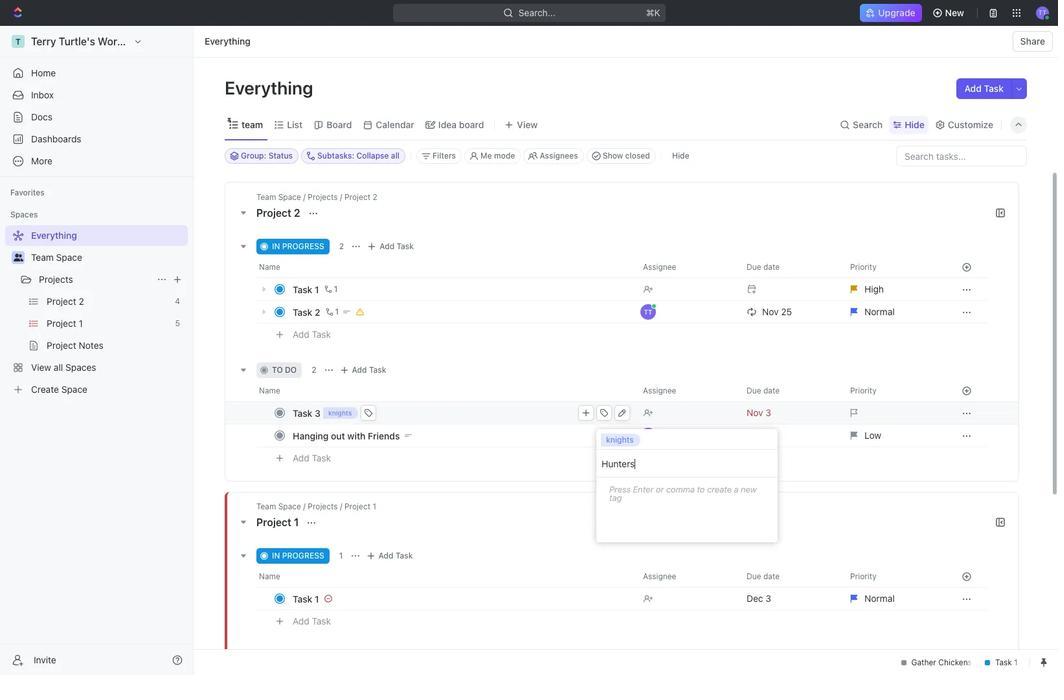 Task type: locate. For each thing, give the bounding box(es) containing it.
1 button right task 1 at the top left of page
[[322, 283, 340, 296]]

projects
[[39, 274, 73, 285]]

idea
[[439, 119, 457, 130]]

2 in from the top
[[272, 551, 280, 561]]

hide
[[905, 119, 925, 130], [672, 151, 690, 161]]

docs
[[31, 111, 52, 122]]

0 vertical spatial to
[[272, 365, 283, 375]]

board link
[[324, 116, 352, 134]]

team
[[31, 252, 54, 263]]

board
[[327, 119, 352, 130]]

task 1
[[293, 284, 319, 295]]

new
[[946, 7, 965, 18]]

spaces
[[10, 210, 38, 220]]

tree containing team space
[[5, 225, 188, 400]]

progress
[[282, 242, 324, 251], [282, 551, 324, 561]]

idea board link
[[436, 116, 484, 134]]

create
[[707, 484, 732, 495]]

inbox link
[[5, 85, 188, 106]]

idea board
[[439, 119, 484, 130]]

task 2
[[293, 307, 320, 318]]

new
[[741, 484, 757, 495]]

2 in progress from the top
[[272, 551, 324, 561]]

1 in from the top
[[272, 242, 280, 251]]

1 in progress from the top
[[272, 242, 324, 251]]

user group image
[[13, 254, 23, 262]]

in progress down project 1
[[272, 551, 324, 561]]

everything
[[205, 36, 251, 47], [225, 77, 317, 98]]

2 project from the top
[[257, 517, 292, 529]]

0 vertical spatial project
[[257, 207, 292, 219]]

add task button
[[957, 78, 1012, 99], [364, 239, 419, 255], [287, 327, 336, 343], [337, 363, 392, 378], [287, 451, 336, 466], [363, 549, 418, 564], [287, 614, 336, 630]]

task
[[984, 83, 1004, 94], [397, 242, 414, 251], [293, 284, 313, 295], [293, 307, 313, 318], [312, 329, 331, 340], [369, 365, 386, 375], [293, 408, 313, 419], [312, 453, 331, 464], [396, 551, 413, 561], [312, 616, 331, 627]]

to left create
[[697, 484, 705, 495]]

space
[[56, 252, 82, 263]]

in down project 1
[[272, 551, 280, 561]]

1 vertical spatial to
[[697, 484, 705, 495]]

Search tasks... text field
[[897, 146, 1027, 166]]

press enter or comma to create a new tag
[[610, 484, 757, 503]]

invite
[[34, 655, 56, 666]]

to left do
[[272, 365, 283, 375]]

0 vertical spatial progress
[[282, 242, 324, 251]]

0 vertical spatial hide
[[905, 119, 925, 130]]

1 project from the top
[[257, 207, 292, 219]]

out
[[331, 430, 345, 442]]

team space
[[31, 252, 82, 263]]

to
[[272, 365, 283, 375], [697, 484, 705, 495]]

favorites button
[[5, 185, 50, 201]]

1 horizontal spatial to
[[697, 484, 705, 495]]

1 progress from the top
[[282, 242, 324, 251]]

team space link
[[31, 247, 185, 268]]

hanging
[[293, 430, 329, 442]]

task 3
[[293, 408, 321, 419]]

1 vertical spatial 1 button
[[323, 306, 341, 319]]

docs link
[[5, 107, 188, 128]]

0 vertical spatial in
[[272, 242, 280, 251]]

1 horizontal spatial hide
[[905, 119, 925, 130]]

knights
[[606, 435, 634, 445], [606, 435, 634, 445]]

sidebar navigation
[[0, 26, 194, 676]]

in down project 2
[[272, 242, 280, 251]]

1
[[315, 284, 319, 295], [334, 284, 338, 294], [335, 307, 339, 317], [294, 517, 299, 529], [339, 551, 343, 561], [315, 594, 319, 605]]

hanging out with friends
[[293, 430, 400, 442]]

2 progress from the top
[[282, 551, 324, 561]]

1 vertical spatial project
[[257, 517, 292, 529]]

progress for project 1
[[282, 551, 324, 561]]

0 horizontal spatial to
[[272, 365, 283, 375]]

in
[[272, 242, 280, 251], [272, 551, 280, 561]]

⌘k
[[646, 7, 660, 18]]

1 vertical spatial in progress
[[272, 551, 324, 561]]

0 vertical spatial 1 button
[[322, 283, 340, 296]]

1 vertical spatial hide
[[672, 151, 690, 161]]

add task
[[965, 83, 1004, 94], [380, 242, 414, 251], [293, 329, 331, 340], [352, 365, 386, 375], [293, 453, 331, 464], [379, 551, 413, 561], [293, 616, 331, 627]]

task 3 link
[[290, 404, 633, 423]]

1 button right the task 2
[[323, 306, 341, 319]]

1 vertical spatial everything
[[225, 77, 317, 98]]

2
[[294, 207, 300, 219], [339, 242, 344, 251], [315, 307, 320, 318], [312, 365, 317, 375]]

add
[[965, 83, 982, 94], [380, 242, 395, 251], [293, 329, 310, 340], [352, 365, 367, 375], [293, 453, 310, 464], [379, 551, 394, 561], [293, 616, 310, 627]]

search button
[[836, 116, 887, 134]]

1 vertical spatial in
[[272, 551, 280, 561]]

1 button
[[322, 283, 340, 296], [323, 306, 341, 319]]

hide inside hide dropdown button
[[905, 119, 925, 130]]

project
[[257, 207, 292, 219], [257, 517, 292, 529]]

tag
[[610, 493, 622, 503]]

progress down project 2
[[282, 242, 324, 251]]

0 vertical spatial in progress
[[272, 242, 324, 251]]

share button
[[1013, 31, 1053, 52]]

progress down project 1
[[282, 551, 324, 561]]

friends
[[368, 430, 400, 442]]

0 vertical spatial everything
[[205, 36, 251, 47]]

tree
[[5, 225, 188, 400]]

comma
[[666, 484, 695, 495]]

in progress for 2
[[272, 242, 324, 251]]

in progress down project 2
[[272, 242, 324, 251]]

hide button
[[667, 148, 695, 164]]

‎task
[[293, 594, 313, 605]]

1 vertical spatial progress
[[282, 551, 324, 561]]

0 horizontal spatial hide
[[672, 151, 690, 161]]

home
[[31, 67, 56, 78]]

in progress
[[272, 242, 324, 251], [272, 551, 324, 561]]

projects link
[[39, 270, 152, 290]]

enter
[[633, 484, 654, 495]]

team
[[242, 119, 263, 130]]

‎task 1
[[293, 594, 319, 605]]

customize
[[948, 119, 994, 130]]

team link
[[239, 116, 263, 134]]

a
[[734, 484, 739, 495]]



Task type: vqa. For each thing, say whether or not it's contained in the screenshot.
first Set priority Image from the bottom
no



Task type: describe. For each thing, give the bounding box(es) containing it.
project for project 2
[[257, 207, 292, 219]]

in progress for 1
[[272, 551, 324, 561]]

hide button
[[890, 116, 929, 134]]

upgrade link
[[861, 4, 922, 22]]

1 button for 1
[[322, 283, 340, 296]]

with
[[347, 430, 366, 442]]

hanging out with friends link
[[290, 427, 633, 445]]

search
[[853, 119, 883, 130]]

board
[[459, 119, 484, 130]]

home link
[[5, 63, 188, 84]]

customize button
[[931, 116, 998, 134]]

or
[[656, 484, 664, 495]]

Search or Create New text field
[[597, 450, 778, 478]]

to do
[[272, 365, 297, 375]]

dashboards link
[[5, 129, 188, 150]]

tree inside sidebar navigation
[[5, 225, 188, 400]]

upgrade
[[879, 7, 916, 18]]

do
[[285, 365, 297, 375]]

new button
[[927, 3, 972, 23]]

in for 1
[[272, 551, 280, 561]]

share
[[1021, 36, 1046, 47]]

calendar
[[376, 119, 415, 130]]

to inside press enter or comma to create a new tag
[[697, 484, 705, 495]]

hide inside hide button
[[672, 151, 690, 161]]

list link
[[285, 116, 303, 134]]

assignees
[[540, 151, 578, 161]]

in for 2
[[272, 242, 280, 251]]

project 1
[[257, 517, 302, 529]]

search...
[[519, 7, 556, 18]]

everything link
[[201, 34, 254, 49]]

project for project 1
[[257, 517, 292, 529]]

list
[[287, 119, 303, 130]]

assignees button
[[524, 148, 584, 164]]

‎task 1 link
[[290, 590, 633, 609]]

dashboards
[[31, 133, 81, 144]]

press
[[610, 484, 631, 495]]

1 button for 2
[[323, 306, 341, 319]]

3
[[315, 408, 321, 419]]

progress for project 2
[[282, 242, 324, 251]]

favorites
[[10, 188, 45, 198]]

inbox
[[31, 89, 54, 100]]

project 2
[[257, 207, 303, 219]]

calendar link
[[373, 116, 415, 134]]



